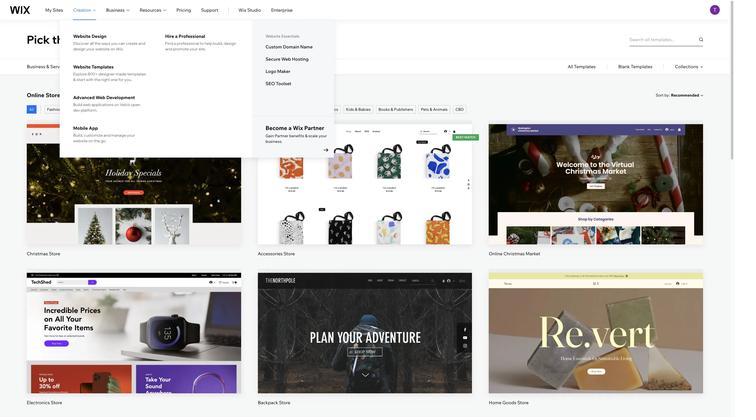 Task type: locate. For each thing, give the bounding box(es) containing it.
the left go. at the top
[[94, 139, 100, 144]]

accessories inside jewelry & accessories link
[[108, 107, 129, 112]]

online inside online christmas market group
[[489, 251, 503, 257]]

1 horizontal spatial wix
[[293, 125, 303, 132]]

on inside "mobile app build, customize and manage your website on the go."
[[88, 139, 93, 144]]

all inside generic categories element
[[568, 64, 574, 69]]

a right hire
[[175, 33, 178, 39]]

business up 'website design' link
[[106, 7, 125, 13]]

partner up business.
[[275, 134, 289, 139]]

view button
[[121, 189, 147, 202], [583, 189, 610, 202], [121, 338, 147, 351], [352, 338, 378, 351], [583, 338, 610, 351]]

wix left 'studio'
[[239, 7, 246, 13]]

edit button inside backpack store group
[[352, 319, 378, 332]]

1 vertical spatial design
[[73, 47, 86, 52]]

food
[[243, 107, 253, 112]]

hire
[[165, 33, 174, 39]]

templates for blank
[[631, 64, 653, 69]]

website
[[95, 47, 110, 52], [73, 139, 88, 144]]

view button inside home goods store group
[[583, 338, 610, 351]]

web for advanced
[[96, 95, 105, 100]]

view inside home goods store group
[[591, 342, 602, 347]]

edit button inside christmas store group
[[121, 170, 147, 183]]

store for electronics store
[[51, 401, 62, 406]]

business left services
[[27, 64, 45, 69]]

by:
[[665, 93, 670, 98]]

website inside website design discover all the ways you can create and design your website on wix.
[[95, 47, 110, 52]]

your down "all"
[[86, 47, 95, 52]]

online store website templates - online christmas market image
[[489, 124, 704, 245]]

professional
[[179, 33, 205, 39]]

partner
[[305, 125, 324, 132], [275, 134, 289, 139]]

all templates link
[[568, 59, 596, 74]]

0 horizontal spatial and
[[104, 133, 110, 138]]

explore
[[73, 72, 87, 77]]

& right the arts
[[146, 107, 148, 112]]

website for essentials
[[266, 34, 281, 39]]

a right the find
[[174, 41, 176, 46]]

1 vertical spatial electronics
[[27, 401, 50, 406]]

1 horizontal spatial design
[[224, 41, 236, 46]]

online
[[27, 92, 44, 99], [489, 251, 503, 257]]

a
[[175, 33, 178, 39], [174, 41, 176, 46], [289, 125, 292, 132]]

all inside 'link'
[[29, 107, 34, 112]]

business.
[[266, 139, 283, 144]]

1 horizontal spatial and
[[139, 41, 145, 46]]

wix inside become a  wix partner gain partner benefits & scale your business. →
[[293, 125, 303, 132]]

logo
[[266, 69, 276, 74]]

jewelry & accessories
[[89, 107, 129, 112]]

0 vertical spatial design
[[224, 41, 236, 46]]

edit inside online christmas market group
[[592, 174, 601, 179]]

0 horizontal spatial electronics
[[27, 401, 50, 406]]

wix.
[[116, 47, 124, 52]]

your right manage
[[127, 133, 135, 138]]

0 horizontal spatial web
[[96, 95, 105, 100]]

view inside online christmas market group
[[591, 193, 602, 198]]

edit inside backpack store group
[[361, 323, 369, 328]]

& right "jewelry"
[[104, 107, 107, 112]]

edit button inside electronics store 'group'
[[121, 319, 147, 332]]

your down professional
[[190, 47, 198, 52]]

1 vertical spatial accessories
[[258, 251, 283, 257]]

discover
[[73, 41, 89, 46]]

become
[[266, 125, 287, 132]]

& right food
[[254, 107, 256, 112]]

sort by:
[[656, 93, 670, 98]]

online for online christmas market
[[489, 251, 503, 257]]

view inside christmas store group
[[129, 193, 139, 198]]

benefits
[[289, 134, 304, 139]]

& left start on the left of the page
[[73, 77, 76, 82]]

0 vertical spatial business
[[106, 7, 125, 13]]

store for christmas store
[[49, 251, 60, 257]]

& right books at the top right of the page
[[391, 107, 393, 112]]

view button inside christmas store group
[[121, 189, 147, 202]]

store inside group
[[49, 251, 60, 257]]

edit inside christmas store group
[[130, 174, 138, 179]]

2 vertical spatial and
[[104, 133, 110, 138]]

online store website templates - christmas store image
[[27, 124, 241, 245]]

backpack store
[[258, 401, 291, 406]]

0 horizontal spatial christmas
[[27, 251, 48, 257]]

categories. use the left and right arrow keys to navigate the menu element
[[0, 59, 730, 74]]

electronics link
[[316, 105, 341, 114]]

books
[[379, 107, 390, 112]]

0 vertical spatial electronics
[[318, 107, 338, 112]]

electronics store group
[[27, 270, 241, 406]]

on inside website design discover all the ways you can create and design your website on wix.
[[111, 47, 115, 52]]

templates inside blank templates 'link'
[[631, 64, 653, 69]]

0 vertical spatial web
[[282, 56, 291, 62]]

0 vertical spatial and
[[139, 41, 145, 46]]

creative
[[111, 64, 129, 69]]

view inside backpack store group
[[360, 342, 370, 347]]

kids & babies
[[346, 107, 371, 112]]

all for all templates
[[568, 64, 574, 69]]

0 vertical spatial wix
[[239, 7, 246, 13]]

2 horizontal spatial and
[[165, 47, 172, 52]]

electronics inside electronics store 'group'
[[27, 401, 50, 406]]

0 vertical spatial online
[[27, 92, 44, 99]]

& for fashion
[[62, 107, 65, 112]]

hire a professional find a professional to help build, design and promote your site.
[[165, 33, 236, 52]]

view button for online christmas market
[[583, 189, 610, 202]]

& inside become a  wix partner gain partner benefits & scale your business. →
[[305, 134, 308, 139]]

backpack store group
[[258, 270, 472, 406]]

web up the maker
[[282, 56, 291, 62]]

wix studio link
[[239, 7, 261, 13]]

1 christmas from the left
[[27, 251, 48, 257]]

on down you
[[111, 47, 115, 52]]

0 horizontal spatial online
[[27, 92, 44, 99]]

online for online store website templates
[[27, 92, 44, 99]]

christmas
[[27, 251, 48, 257], [504, 251, 525, 257]]

0 vertical spatial on
[[111, 47, 115, 52]]

templates inside website templates explore 800+ designer-made templates & start with the right one for you.
[[92, 64, 114, 70]]

& for kids
[[355, 107, 358, 112]]

and right the create
[[139, 41, 145, 46]]

the right "all"
[[94, 41, 101, 46]]

None search field
[[630, 33, 704, 46]]

profile image image
[[711, 5, 720, 15]]

1 vertical spatial all
[[29, 107, 34, 112]]

& left services
[[46, 64, 49, 69]]

1 vertical spatial business
[[27, 64, 45, 69]]

& right kids
[[355, 107, 358, 112]]

your right scale
[[319, 134, 327, 139]]

wix up 'benefits'
[[293, 125, 303, 132]]

design down discover
[[73, 47, 86, 52]]

design
[[92, 33, 107, 39]]

name
[[300, 44, 313, 50]]

2 christmas from the left
[[504, 251, 525, 257]]

mobile
[[73, 126, 88, 131]]

store inside 'group'
[[51, 401, 62, 406]]

view button inside electronics store 'group'
[[121, 338, 147, 351]]

website
[[73, 33, 118, 46], [73, 33, 91, 39], [266, 34, 281, 39], [73, 64, 91, 70], [62, 92, 83, 99]]

the down 800+
[[94, 77, 101, 82]]

on
[[111, 47, 115, 52], [114, 102, 119, 107], [88, 139, 93, 144]]

a up 'benefits'
[[289, 125, 292, 132]]

1 horizontal spatial all
[[568, 64, 574, 69]]

hire a professional link
[[165, 33, 239, 39]]

0 horizontal spatial business
[[27, 64, 45, 69]]

publishers
[[394, 107, 413, 112]]

become a  wix partner gain partner benefits & scale your business. →
[[266, 125, 329, 154]]

web inside advanced web development build web applications on velo's open dev platform.
[[96, 95, 105, 100]]

1 vertical spatial web
[[96, 95, 105, 100]]

website down build,
[[73, 139, 88, 144]]

& left scale
[[305, 134, 308, 139]]

1 vertical spatial website
[[73, 139, 88, 144]]

can
[[119, 41, 125, 46]]

& for business
[[46, 64, 49, 69]]

professional
[[177, 41, 199, 46]]

help
[[205, 41, 213, 46]]

store inside categories by subject element
[[84, 64, 95, 69]]

electronics store
[[27, 401, 62, 406]]

0 vertical spatial accessories
[[108, 107, 129, 112]]

the
[[52, 33, 70, 46], [94, 41, 101, 46], [94, 77, 101, 82], [94, 139, 100, 144]]

velo's
[[120, 102, 130, 107]]

Search search field
[[630, 33, 704, 46]]

edit button for electronics store
[[121, 319, 147, 332]]

website inside website templates explore 800+ designer-made templates & start with the right one for you.
[[73, 64, 91, 70]]

0 vertical spatial website
[[95, 47, 110, 52]]

0 horizontal spatial wix
[[239, 7, 246, 13]]

template
[[120, 33, 170, 46]]

1 horizontal spatial website
[[95, 47, 110, 52]]

0 horizontal spatial design
[[73, 47, 86, 52]]

your inside become a  wix partner gain partner benefits & scale your business. →
[[319, 134, 327, 139]]

1 horizontal spatial web
[[282, 56, 291, 62]]

electronics inside 'electronics' link
[[318, 107, 338, 112]]

domain
[[283, 44, 299, 50]]

dev
[[73, 108, 80, 113]]

0 horizontal spatial accessories
[[108, 107, 129, 112]]

1 horizontal spatial online
[[489, 251, 503, 257]]

food & drinks
[[243, 107, 269, 112]]

wix studio
[[239, 7, 261, 13]]

2 vertical spatial on
[[88, 139, 93, 144]]

partner up scale
[[305, 125, 324, 132]]

web up applications
[[96, 95, 105, 100]]

edit button for home goods store
[[583, 319, 610, 332]]

business button
[[106, 7, 130, 13]]

edit
[[130, 174, 138, 179], [592, 174, 601, 179], [130, 323, 138, 328], [361, 323, 369, 328], [592, 323, 601, 328]]

& for arts
[[146, 107, 148, 112]]

advanced web development build web applications on velo's open dev platform.
[[73, 95, 140, 113]]

0 horizontal spatial partner
[[275, 134, 289, 139]]

website inside website design discover all the ways you can create and design your website on wix.
[[73, 33, 91, 39]]

0 vertical spatial a
[[175, 33, 178, 39]]

pick
[[27, 33, 50, 46]]

fashion & clothing
[[47, 107, 81, 112]]

& inside categories by subject element
[[46, 64, 49, 69]]

advanced
[[73, 95, 95, 100]]

hosting
[[292, 56, 309, 62]]

accessories inside accessories store group
[[258, 251, 283, 257]]

website for design
[[73, 33, 91, 39]]

christmas store group
[[27, 121, 241, 257]]

view inside electronics store 'group'
[[129, 342, 139, 347]]

0 horizontal spatial website
[[73, 139, 88, 144]]

1 vertical spatial wix
[[293, 125, 303, 132]]

design inside hire a professional find a professional to help build, design and promote your site.
[[224, 41, 236, 46]]

fashion
[[47, 107, 61, 112]]

website down ways
[[95, 47, 110, 52]]

business inside popup button
[[106, 7, 125, 13]]

view for electronics store
[[129, 342, 139, 347]]

resources
[[140, 7, 161, 13]]

view button inside online christmas market group
[[583, 189, 610, 202]]

kids
[[346, 107, 354, 112]]

800+
[[88, 72, 98, 77]]

a inside become a  wix partner gain partner benefits & scale your business. →
[[289, 125, 292, 132]]

design right build,
[[224, 41, 236, 46]]

1 vertical spatial on
[[114, 102, 119, 107]]

on down development
[[114, 102, 119, 107]]

1 horizontal spatial accessories
[[258, 251, 283, 257]]

web
[[282, 56, 291, 62], [96, 95, 105, 100]]

& right fashion
[[62, 107, 65, 112]]

edit inside home goods store group
[[592, 323, 601, 328]]

1 vertical spatial online
[[489, 251, 503, 257]]

view button for backpack store
[[352, 338, 378, 351]]

applications
[[92, 102, 114, 107]]

edit for backpack store
[[361, 323, 369, 328]]

1 horizontal spatial partner
[[305, 125, 324, 132]]

accessories store group
[[258, 121, 472, 257]]

templates
[[575, 64, 596, 69], [631, 64, 653, 69], [92, 64, 114, 70], [85, 92, 112, 99]]

christmas inside group
[[27, 251, 48, 257]]

view button inside backpack store group
[[352, 338, 378, 351]]

edit inside electronics store 'group'
[[130, 323, 138, 328]]

and up go. at the top
[[104, 133, 110, 138]]

and inside website design discover all the ways you can create and design your website on wix.
[[139, 41, 145, 46]]

1 horizontal spatial business
[[106, 7, 125, 13]]

1 horizontal spatial electronics
[[318, 107, 338, 112]]

0 vertical spatial all
[[568, 64, 574, 69]]

2 vertical spatial a
[[289, 125, 292, 132]]

and down the find
[[165, 47, 172, 52]]

fashion & clothing link
[[45, 105, 84, 114]]

on down customize
[[88, 139, 93, 144]]

designer-
[[99, 72, 116, 77]]

store inside group
[[284, 251, 295, 257]]

0 horizontal spatial all
[[29, 107, 34, 112]]

online store website templates - accessories store image
[[258, 124, 472, 245]]

&
[[46, 64, 49, 69], [73, 77, 76, 82], [62, 107, 65, 112], [104, 107, 107, 112], [146, 107, 148, 112], [254, 107, 256, 112], [355, 107, 358, 112], [391, 107, 393, 112], [430, 107, 433, 112], [305, 134, 308, 139]]

manage
[[111, 133, 126, 138]]

you.
[[124, 77, 132, 82]]

the inside "mobile app build, customize and manage your website on the go."
[[94, 139, 100, 144]]

1 vertical spatial and
[[165, 47, 172, 52]]

scale
[[309, 134, 318, 139]]

& right pets
[[430, 107, 433, 112]]

1 horizontal spatial christmas
[[504, 251, 525, 257]]

business inside categories by subject element
[[27, 64, 45, 69]]

edit button inside home goods store group
[[583, 319, 610, 332]]

& for jewelry
[[104, 107, 107, 112]]

online christmas market
[[489, 251, 541, 257]]

templates for website
[[92, 64, 114, 70]]

backpack
[[258, 401, 278, 406]]

market
[[526, 251, 541, 257]]

edit button inside online christmas market group
[[583, 170, 610, 183]]

templates inside all templates link
[[575, 64, 596, 69]]



Task type: vqa. For each thing, say whether or not it's contained in the screenshot.


Task type: describe. For each thing, give the bounding box(es) containing it.
edit button for christmas store
[[121, 170, 147, 183]]

my sites
[[45, 7, 63, 13]]

electronics for electronics store
[[27, 401, 50, 406]]

studio
[[247, 7, 261, 13]]

cbd link
[[453, 105, 467, 114]]

edit button for backpack store
[[352, 319, 378, 332]]

blank templates
[[619, 64, 653, 69]]

templates
[[127, 72, 146, 77]]

sites
[[53, 7, 63, 13]]

logo maker
[[266, 69, 291, 74]]

the inside website templates explore 800+ designer-made templates & start with the right one for you.
[[94, 77, 101, 82]]

online store website templates
[[27, 92, 112, 99]]

& for food
[[254, 107, 256, 112]]

jewelry
[[89, 107, 103, 112]]

pricing link
[[177, 7, 191, 13]]

crafts
[[149, 107, 160, 112]]

view button for electronics store
[[121, 338, 147, 351]]

view button for home goods store
[[583, 338, 610, 351]]

website design link
[[73, 33, 147, 39]]

recommended
[[672, 93, 700, 98]]

arts & crafts
[[137, 107, 160, 112]]

1 vertical spatial a
[[174, 41, 176, 46]]

all for all
[[29, 107, 34, 112]]

services
[[50, 64, 68, 69]]

creation group
[[60, 20, 334, 158]]

home goods store
[[489, 401, 529, 406]]

books & publishers link
[[376, 105, 416, 114]]

christmas inside group
[[504, 251, 525, 257]]

cbd
[[456, 107, 464, 112]]

babies
[[359, 107, 371, 112]]

collections
[[676, 64, 699, 69]]

your inside hire a professional find a professional to help build, design and promote your site.
[[190, 47, 198, 52]]

website for templates
[[73, 64, 91, 70]]

gain
[[266, 134, 274, 139]]

secure web hosting
[[266, 56, 309, 62]]

generic categories element
[[568, 59, 704, 74]]

arts
[[137, 107, 145, 112]]

your inside "mobile app build, customize and manage your website on the go."
[[127, 133, 135, 138]]

online store website templates - home goods store image
[[489, 274, 704, 394]]

sort
[[656, 93, 664, 98]]

wix inside "link"
[[239, 7, 246, 13]]

→
[[323, 145, 329, 154]]

blank templates link
[[619, 59, 653, 74]]

web
[[83, 102, 91, 107]]

seo
[[266, 81, 275, 86]]

business & services
[[27, 64, 68, 69]]

online store website templates - backpack store image
[[258, 274, 472, 394]]

home goods store group
[[489, 270, 704, 406]]

the left discover
[[52, 33, 70, 46]]

0 vertical spatial partner
[[305, 125, 324, 132]]

clothing
[[66, 107, 81, 112]]

edit for electronics store
[[130, 323, 138, 328]]

categories by subject element
[[27, 59, 199, 74]]

animals
[[433, 107, 448, 112]]

your inside website design discover all the ways you can create and design your website on wix.
[[86, 47, 95, 52]]

store for online store website templates
[[46, 92, 60, 99]]

a for →
[[289, 125, 292, 132]]

pricing
[[177, 7, 191, 13]]

you
[[111, 41, 118, 46]]

right
[[101, 77, 110, 82]]

on inside advanced web development build web applications on velo's open dev platform.
[[114, 102, 119, 107]]

business for business
[[106, 7, 125, 13]]

enterprise
[[271, 7, 293, 13]]

view for backpack store
[[360, 342, 370, 347]]

logo maker link
[[266, 69, 321, 74]]

love
[[195, 33, 221, 46]]

home
[[489, 401, 502, 406]]

start
[[77, 77, 85, 82]]

design inside website design discover all the ways you can create and design your website on wix.
[[73, 47, 86, 52]]

store for backpack store
[[279, 401, 291, 406]]

build
[[73, 102, 82, 107]]

templates for all
[[575, 64, 596, 69]]

edit for christmas store
[[130, 174, 138, 179]]

a for promote
[[175, 33, 178, 39]]

site.
[[199, 47, 206, 52]]

the inside website design discover all the ways you can create and design your website on wix.
[[94, 41, 101, 46]]

view button for christmas store
[[121, 189, 147, 202]]

all link
[[27, 105, 36, 114]]

enterprise link
[[271, 7, 293, 13]]

electronics for electronics
[[318, 107, 338, 112]]

books & publishers
[[379, 107, 413, 112]]

open
[[131, 102, 140, 107]]

view for christmas store
[[129, 193, 139, 198]]

edit button for online christmas market
[[583, 170, 610, 183]]

and inside hire a professional find a professional to help build, design and promote your site.
[[165, 47, 172, 52]]

christmas store
[[27, 251, 60, 257]]

goods
[[503, 401, 517, 406]]

blank
[[619, 64, 630, 69]]

view for home goods store
[[591, 342, 602, 347]]

platform.
[[81, 108, 97, 113]]

advanced web development link
[[73, 95, 147, 100]]

custom domain name
[[266, 44, 313, 50]]

jewelry & accessories link
[[86, 105, 132, 114]]

view for online christmas market
[[591, 193, 602, 198]]

online store website templates - electronics store image
[[27, 274, 241, 394]]

made
[[116, 72, 127, 77]]

support
[[201, 7, 218, 13]]

1 vertical spatial partner
[[275, 134, 289, 139]]

pets & animals link
[[419, 105, 451, 114]]

build,
[[213, 41, 223, 46]]

accessories store
[[258, 251, 295, 257]]

mobile app build, customize and manage your website on the go.
[[73, 126, 135, 144]]

website inside "mobile app build, customize and manage your website on the go."
[[73, 139, 88, 144]]

& inside website templates explore 800+ designer-made templates & start with the right one for you.
[[73, 77, 76, 82]]

custom domain name link
[[266, 44, 321, 50]]

edit for online christmas market
[[592, 174, 601, 179]]

go.
[[101, 139, 107, 144]]

mobile app link
[[73, 126, 147, 131]]

support link
[[201, 7, 218, 13]]

my sites link
[[45, 7, 63, 13]]

and inside "mobile app build, customize and manage your website on the go."
[[104, 133, 110, 138]]

seo toolset link
[[266, 81, 321, 86]]

pets
[[421, 107, 429, 112]]

all templates
[[568, 64, 596, 69]]

web for secure
[[282, 56, 291, 62]]

& for pets
[[430, 107, 433, 112]]

with
[[86, 77, 94, 82]]

online christmas market group
[[489, 121, 704, 257]]

resources button
[[140, 7, 166, 13]]

toolset
[[276, 81, 291, 86]]

essentials
[[282, 34, 300, 39]]

edit for home goods store
[[592, 323, 601, 328]]

maker
[[277, 69, 291, 74]]

& for books
[[391, 107, 393, 112]]

store for accessories store
[[284, 251, 295, 257]]

find
[[165, 41, 173, 46]]

promote
[[173, 47, 189, 52]]

business for business & services
[[27, 64, 45, 69]]

for
[[118, 77, 124, 82]]



